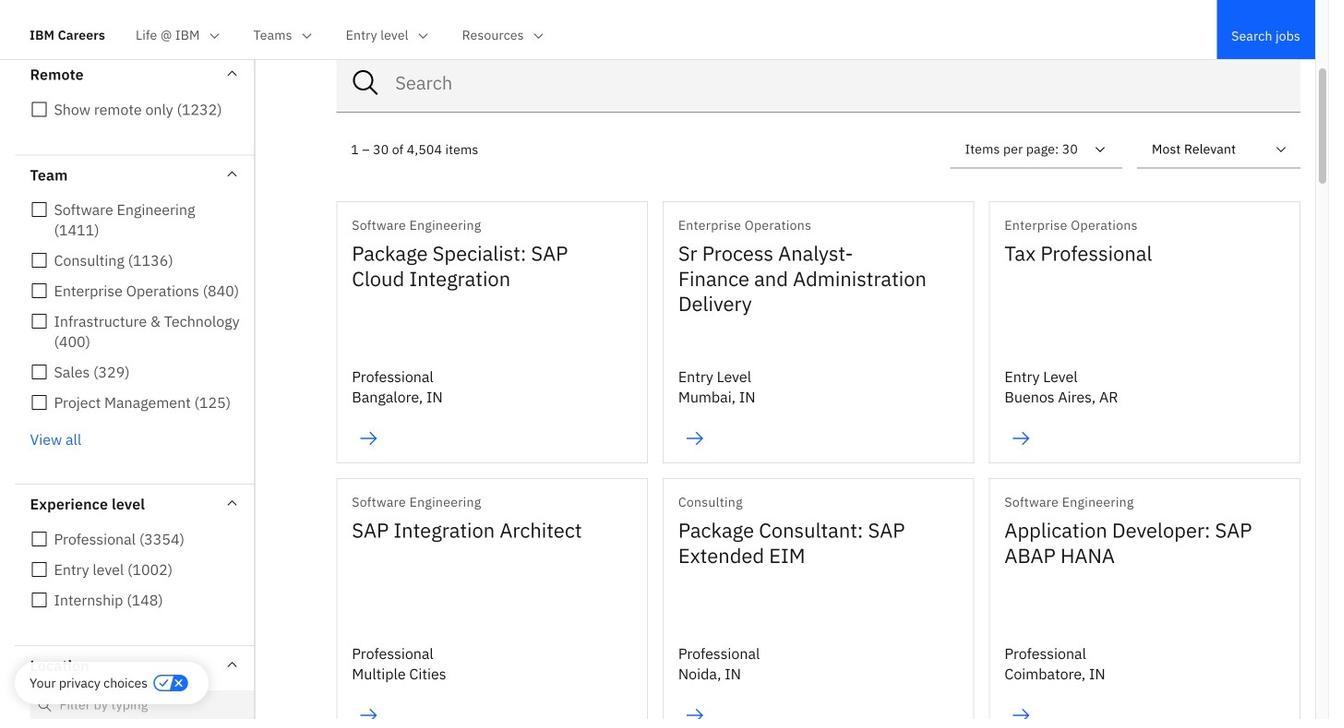 Task type: locate. For each thing, give the bounding box(es) containing it.
your privacy choices element
[[30, 673, 148, 693]]



Task type: vqa. For each thing, say whether or not it's contained in the screenshot.
'Your privacy choices' ELEMENT
yes



